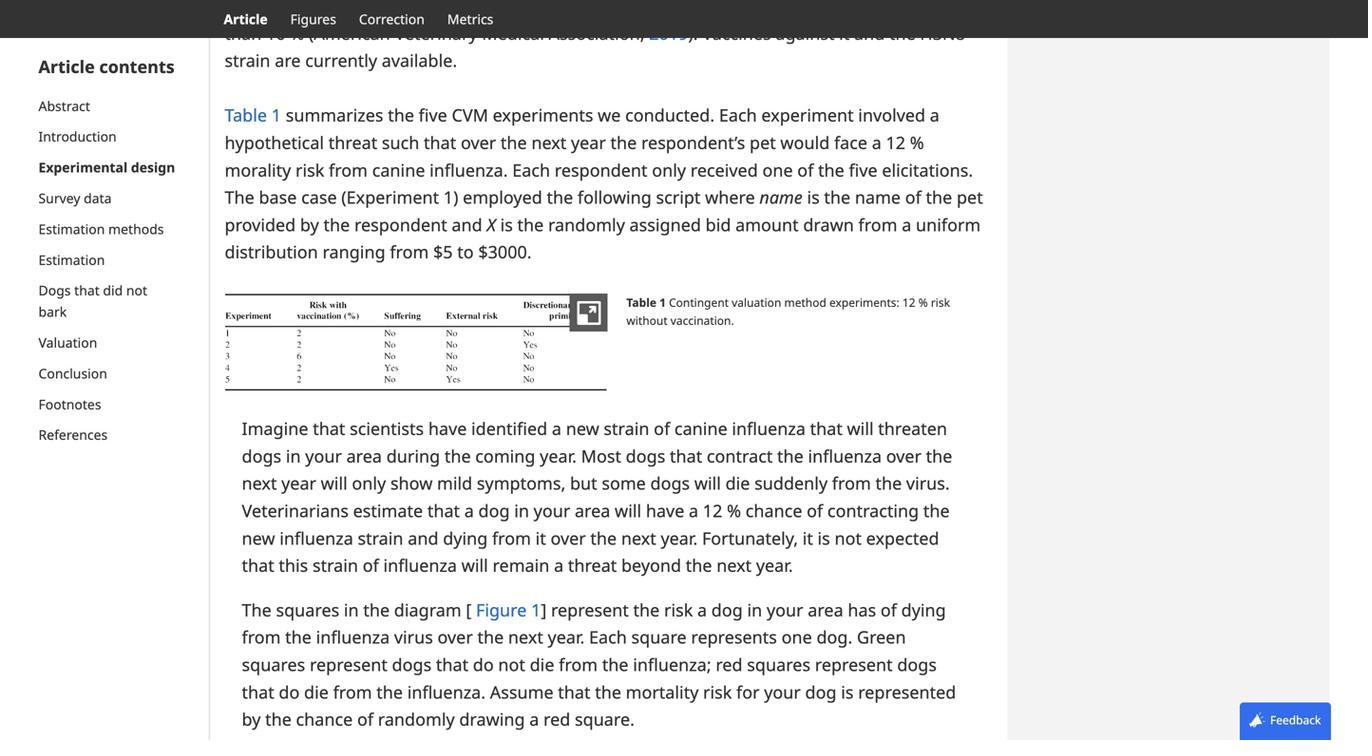 Task type: locate. For each thing, give the bounding box(es) containing it.
is the randomly assigned bid amount drawn from a uniform distribution ranging from $5 to $3000.
[[225, 213, 981, 264]]

1 vertical spatial threat
[[568, 554, 617, 578]]

0 vertical spatial influenza.
[[430, 159, 508, 182]]

1 up without
[[660, 294, 666, 310]]

2 horizontal spatial not
[[835, 527, 862, 550]]

). vaccines against it and the h3n8 strain are currently available.
[[225, 22, 966, 72]]

1 horizontal spatial randomly
[[548, 213, 625, 237]]

h3n8
[[920, 22, 966, 45]]

1 name from the left
[[760, 186, 803, 209]]

2 estimation from the top
[[38, 251, 105, 269]]

threaten
[[879, 417, 948, 441]]

drawing
[[459, 708, 525, 731]]

from inside summarizes the five cvm experiments we conducted. each experiment involved a hypothetical threat such that over the next year the respondent's pet would face a 12 % morality risk from canine influenza. each respondent only received one of the five elicitations. the base case (experiment 1) employed the following script where
[[329, 159, 368, 182]]

dogs down virus
[[392, 653, 432, 677]]

threat down the summarizes on the left of the page
[[329, 131, 378, 154]]

area up dog.
[[808, 599, 844, 622]]

1 vertical spatial and
[[452, 213, 483, 237]]

0 vertical spatial 12
[[886, 131, 906, 154]]

virus
[[394, 626, 433, 649]]

0 vertical spatial %
[[910, 131, 925, 154]]

that
[[424, 131, 457, 154], [74, 281, 100, 299], [313, 417, 345, 441], [810, 417, 843, 441], [670, 445, 703, 468], [428, 499, 460, 523], [242, 554, 274, 578], [436, 653, 469, 677], [242, 681, 274, 704], [558, 681, 591, 704]]

1 horizontal spatial have
[[646, 499, 685, 523]]

1 vertical spatial respondent
[[354, 213, 447, 237]]

name
[[760, 186, 803, 209], [855, 186, 901, 209]]

represent down the squares in the diagram [ figure 1
[[310, 653, 388, 677]]

are
[[275, 49, 301, 72]]

2 name from the left
[[855, 186, 901, 209]]

next down ]
[[508, 626, 544, 649]]

is down dog.
[[841, 681, 854, 704]]

0 horizontal spatial by
[[242, 708, 261, 731]]

red down the represents at the right of the page
[[716, 653, 743, 677]]

risk right experiments:
[[931, 294, 951, 310]]

each up employed
[[513, 159, 550, 182]]

the
[[890, 22, 916, 45], [388, 104, 414, 127], [501, 131, 527, 154], [611, 131, 637, 154], [818, 159, 845, 182], [547, 186, 573, 209], [824, 186, 851, 209], [926, 186, 953, 209], [324, 213, 350, 237], [518, 213, 544, 237], [445, 445, 471, 468], [778, 445, 804, 468], [926, 445, 953, 468], [876, 472, 902, 495], [924, 499, 950, 523], [591, 527, 617, 550], [686, 554, 712, 578], [363, 599, 390, 622], [634, 599, 660, 622], [285, 626, 312, 649], [478, 626, 504, 649], [602, 653, 629, 677], [377, 681, 403, 704], [595, 681, 622, 704], [265, 708, 292, 731]]

1 horizontal spatial and
[[452, 213, 483, 237]]

dog down dog.
[[806, 681, 837, 704]]

estimation up dogs
[[38, 251, 105, 269]]

1 horizontal spatial by
[[300, 213, 319, 237]]

pet inside summarizes the five cvm experiments we conducted. each experiment involved a hypothetical threat such that over the next year the respondent's pet would face a 12 % morality risk from canine influenza. each respondent only received one of the five elicitations. the base case (experiment 1) employed the following script where
[[750, 131, 776, 154]]

1 horizontal spatial each
[[589, 626, 627, 649]]

red
[[716, 653, 743, 677], [544, 708, 571, 731]]

dogs right some
[[651, 472, 690, 495]]

dying inside ] represent the risk a dog in your area has of dying from the influenza virus over the next year. each square represents one dog. green squares represent dogs that do not die from the influenza; red squares represent dogs that do die from the influenza. assume that the mortality risk for your dog is represented by the chance of randomly drawing a red square.
[[902, 599, 946, 622]]

not right did
[[126, 281, 147, 299]]

one down would
[[763, 159, 793, 182]]

respondent inside 'is the name of the pet provided by the respondent and'
[[354, 213, 447, 237]]

1 vertical spatial do
[[279, 681, 300, 704]]

data
[[84, 189, 112, 207]]

dogs that did not bark link
[[38, 280, 176, 323]]

in down the imagine at the bottom left of page
[[286, 445, 301, 468]]

0 vertical spatial red
[[716, 653, 743, 677]]

morality
[[225, 159, 291, 182]]

2 vertical spatial 12
[[703, 499, 723, 523]]

design
[[131, 158, 175, 176]]

influenza inside ] represent the risk a dog in your area has of dying from the influenza virus over the next year. each square represents one dog. green squares represent dogs that do not die from the influenza; red squares represent dogs that do die from the influenza. assume that the mortality risk for your dog is represented by the chance of randomly drawing a red square.
[[316, 626, 390, 649]]

1 horizontal spatial new
[[566, 417, 600, 441]]

suddenly
[[755, 472, 828, 495]]

pet up uniform
[[957, 186, 983, 209]]

1 vertical spatial area
[[575, 499, 611, 523]]

1 vertical spatial randomly
[[378, 708, 455, 731]]

0 horizontal spatial only
[[352, 472, 386, 495]]

area
[[347, 445, 382, 468], [575, 499, 611, 523], [808, 599, 844, 622]]

0 vertical spatial chance
[[746, 499, 803, 523]]

1 horizontal spatial respondent
[[555, 159, 648, 182]]

12 down involved
[[886, 131, 906, 154]]

1 vertical spatial article
[[38, 55, 95, 78]]

elicitations.
[[882, 159, 974, 182]]

a
[[930, 104, 940, 127], [872, 131, 882, 154], [902, 213, 912, 237], [552, 417, 562, 441], [465, 499, 474, 523], [689, 499, 699, 523], [554, 554, 564, 578], [698, 599, 707, 622], [530, 708, 539, 731]]

it right against
[[839, 22, 850, 45]]

0 horizontal spatial area
[[347, 445, 382, 468]]

% right experiments:
[[919, 294, 928, 310]]

introduction
[[38, 127, 117, 146]]

0 vertical spatial dying
[[443, 527, 488, 550]]

1 horizontal spatial year
[[571, 131, 606, 154]]

0 horizontal spatial five
[[419, 104, 447, 127]]

have up during
[[429, 417, 467, 441]]

0 horizontal spatial die
[[304, 681, 329, 704]]

tab list
[[29, 0, 1340, 38]]

1 vertical spatial one
[[782, 626, 812, 649]]

represented
[[858, 681, 957, 704]]

1 horizontal spatial die
[[530, 653, 555, 677]]

1 horizontal spatial threat
[[568, 554, 617, 578]]

strain down estimate
[[358, 527, 404, 550]]

chance inside ] represent the risk a dog in your area has of dying from the influenza virus over the next year. each square represents one dog. green squares represent dogs that do not die from the influenza; red squares represent dogs that do die from the influenza. assume that the mortality risk for your dog is represented by the chance of randomly drawing a red square.
[[296, 708, 353, 731]]

base
[[259, 186, 297, 209]]

dying inside imagine that scientists have identified a new strain of canine influenza that will threaten dogs in your area during the coming year. most dogs that contract the influenza over the next year will only show mild symptoms, but some dogs will die suddenly from the virus. veterinarians estimate that a dog in your area will have a 12 % chance of contracting the new influenza strain and dying from it over the next year. fortunately, it is not expected that this strain of influenza will remain a threat beyond the next year.
[[443, 527, 488, 550]]

0 vertical spatial estimation
[[38, 220, 105, 238]]

table 1 up hypothetical
[[225, 104, 281, 127]]

conclusion
[[38, 364, 107, 382]]

dying up "green"
[[902, 599, 946, 622]]

squares
[[276, 599, 340, 622], [242, 653, 305, 677], [747, 653, 811, 677]]

from down this at left
[[242, 626, 281, 649]]

dog down symptoms,
[[479, 499, 510, 523]]

area down scientists
[[347, 445, 382, 468]]

year.
[[540, 445, 577, 468], [661, 527, 698, 550], [756, 554, 793, 578], [548, 626, 585, 649]]

threat
[[329, 131, 378, 154], [568, 554, 617, 578]]

influenza. up 1)
[[430, 159, 508, 182]]

it up remain
[[536, 527, 546, 550]]

year down we on the left
[[571, 131, 606, 154]]

1 vertical spatial %
[[919, 294, 928, 310]]

name up amount at top
[[760, 186, 803, 209]]

2 vertical spatial %
[[727, 499, 741, 523]]

next down 'fortunately,' in the right bottom of the page
[[717, 554, 752, 578]]

article inside 'tab list'
[[224, 10, 268, 28]]

1 vertical spatial year
[[281, 472, 317, 495]]

each
[[719, 104, 757, 127], [513, 159, 550, 182], [589, 626, 627, 649]]

to
[[457, 241, 474, 264]]

case
[[301, 186, 337, 209]]

1 vertical spatial not
[[835, 527, 862, 550]]

1 horizontal spatial chance
[[746, 499, 803, 523]]

1 horizontal spatial red
[[716, 653, 743, 677]]

0 horizontal spatial table 1
[[225, 104, 281, 127]]

1 vertical spatial pet
[[957, 186, 983, 209]]

the inside ). vaccines against it and the h3n8 strain are currently available.
[[890, 22, 916, 45]]

1 vertical spatial table
[[627, 294, 657, 310]]

0 horizontal spatial name
[[760, 186, 803, 209]]

1 up hypothetical
[[272, 104, 281, 127]]

0 vertical spatial article
[[224, 10, 268, 28]]

0 vertical spatial respondent
[[555, 159, 648, 182]]

your down symptoms,
[[534, 499, 571, 523]]

the
[[225, 186, 255, 209], [242, 599, 272, 622]]

by inside ] represent the risk a dog in your area has of dying from the influenza virus over the next year. each square represents one dog. green squares represent dogs that do not die from the influenza; red squares represent dogs that do die from the influenza. assume that the mortality risk for your dog is represented by the chance of randomly drawing a red square.
[[242, 708, 261, 731]]

0 vertical spatial have
[[429, 417, 467, 441]]

figures link
[[279, 0, 348, 38]]

only up estimate
[[352, 472, 386, 495]]

over down [
[[438, 626, 473, 649]]

canine up contract
[[675, 417, 728, 441]]

is down the 'contracting'
[[818, 527, 831, 550]]

respondent up following
[[555, 159, 648, 182]]

0 horizontal spatial respondent
[[354, 213, 447, 237]]

1 vertical spatial dog
[[712, 599, 743, 622]]

% up elicitations.
[[910, 131, 925, 154]]

0 horizontal spatial dog
[[479, 499, 510, 523]]

1 horizontal spatial 1
[[531, 599, 541, 622]]

from up remain
[[492, 527, 531, 550]]

only
[[652, 159, 686, 182], [352, 472, 386, 495]]

1 vertical spatial five
[[849, 159, 878, 182]]

is up the drawn
[[807, 186, 820, 209]]

1 horizontal spatial area
[[575, 499, 611, 523]]

and right against
[[854, 22, 885, 45]]

from up case
[[329, 159, 368, 182]]

five down face
[[849, 159, 878, 182]]

1 horizontal spatial only
[[652, 159, 686, 182]]

threat inside summarizes the five cvm experiments we conducted. each experiment involved a hypothetical threat such that over the next year the respondent's pet would face a 12 % morality risk from canine influenza. each respondent only received one of the five elicitations. the base case (experiment 1) employed the following script where
[[329, 131, 378, 154]]

1 vertical spatial only
[[352, 472, 386, 495]]

1 horizontal spatial table
[[627, 294, 657, 310]]

it
[[839, 22, 850, 45], [536, 527, 546, 550], [803, 527, 814, 550]]

12 inside contingent valuation method experiments: 12 % risk without vaccination.
[[903, 294, 916, 310]]

table
[[225, 104, 267, 127], [627, 294, 657, 310]]

next down experiments
[[532, 131, 567, 154]]

respondent down (experiment
[[354, 213, 447, 237]]

0 horizontal spatial threat
[[329, 131, 378, 154]]

script
[[656, 186, 701, 209]]

2 horizontal spatial area
[[808, 599, 844, 622]]

randomly
[[548, 213, 625, 237], [378, 708, 455, 731]]

1 horizontal spatial dying
[[902, 599, 946, 622]]

and left x
[[452, 213, 483, 237]]

0 vertical spatial 1
[[272, 104, 281, 127]]

% inside contingent valuation method experiments: 12 % risk without vaccination.
[[919, 294, 928, 310]]

article up the abstract
[[38, 55, 95, 78]]

1 horizontal spatial article
[[224, 10, 268, 28]]

influenza up the diagram
[[383, 554, 457, 578]]

received
[[691, 159, 758, 182]]

1 horizontal spatial dog
[[712, 599, 743, 622]]

1 horizontal spatial represent
[[551, 599, 629, 622]]

2 vertical spatial not
[[498, 653, 526, 677]]

dogs
[[242, 445, 281, 468], [626, 445, 666, 468], [651, 472, 690, 495], [392, 653, 432, 677], [898, 653, 937, 677]]

table up hypothetical
[[225, 104, 267, 127]]

remain
[[493, 554, 550, 578]]

estimation down survey data
[[38, 220, 105, 238]]

year. inside ] represent the risk a dog in your area has of dying from the influenza virus over the next year. each square represents one dog. green squares represent dogs that do not die from the influenza; red squares represent dogs that do die from the influenza. assume that the mortality risk for your dog is represented by the chance of randomly drawing a red square.
[[548, 626, 585, 649]]

dogs
[[38, 281, 71, 299]]

1 vertical spatial 12
[[903, 294, 916, 310]]

next up veterinarians
[[242, 472, 277, 495]]

tab list containing article
[[29, 0, 1340, 38]]

over down threaten
[[887, 445, 922, 468]]

not up assume at bottom
[[498, 653, 526, 677]]

1 vertical spatial influenza.
[[407, 681, 486, 704]]

figures
[[291, 10, 336, 28]]

and
[[854, 22, 885, 45], [452, 213, 483, 237], [408, 527, 439, 550]]

show
[[391, 472, 433, 495]]

0 horizontal spatial chance
[[296, 708, 353, 731]]

name down elicitations.
[[855, 186, 901, 209]]

12 inside summarizes the five cvm experiments we conducted. each experiment involved a hypothetical threat such that over the next year the respondent's pet would face a 12 % morality risk from canine influenza. each respondent only received one of the five elicitations. the base case (experiment 1) employed the following script where
[[886, 131, 906, 154]]

over down cvm
[[461, 131, 496, 154]]

valuation
[[732, 294, 782, 310]]

it down "suddenly"
[[803, 527, 814, 550]]

die
[[726, 472, 750, 495], [530, 653, 555, 677], [304, 681, 329, 704]]

0 vertical spatial one
[[763, 159, 793, 182]]

2 vertical spatial dog
[[806, 681, 837, 704]]

and inside imagine that scientists have identified a new strain of canine influenza that will threaten dogs in your area during the coming year. most dogs that contract the influenza over the next year will only show mild symptoms, but some dogs will die suddenly from the virus. veterinarians estimate that a dog in your area will have a 12 % chance of contracting the new influenza strain and dying from it over the next year. fortunately, it is not expected that this strain of influenza will remain a threat beyond the next year.
[[408, 527, 439, 550]]

0 vertical spatial not
[[126, 281, 147, 299]]

0 horizontal spatial each
[[513, 159, 550, 182]]

threat left beyond
[[568, 554, 617, 578]]

represent
[[551, 599, 629, 622], [310, 653, 388, 677], [815, 653, 893, 677]]

1 vertical spatial new
[[242, 527, 275, 550]]

1 horizontal spatial not
[[498, 653, 526, 677]]

influenza. up drawing
[[407, 681, 486, 704]]

1 horizontal spatial do
[[473, 653, 494, 677]]

year inside summarizes the five cvm experiments we conducted. each experiment involved a hypothetical threat such that over the next year the respondent's pet would face a 12 % morality risk from canine influenza. each respondent only received one of the five elicitations. the base case (experiment 1) employed the following script where
[[571, 131, 606, 154]]

only up script
[[652, 159, 686, 182]]

year inside imagine that scientists have identified a new strain of canine influenza that will threaten dogs in your area during the coming year. most dogs that contract the influenza over the next year will only show mild symptoms, but some dogs will die suddenly from the virus. veterinarians estimate that a dog in your area will have a 12 % chance of contracting the new influenza strain and dying from it over the next year. fortunately, it is not expected that this strain of influenza will remain a threat beyond the next year.
[[281, 472, 317, 495]]

influenza;
[[633, 653, 712, 677]]

the squares in the diagram [ figure 1
[[242, 599, 541, 622]]

from up the 'contracting'
[[832, 472, 871, 495]]

from right the drawn
[[859, 213, 898, 237]]

% inside summarizes the five cvm experiments we conducted. each experiment involved a hypothetical threat such that over the next year the respondent's pet would face a 12 % morality risk from canine influenza. each respondent only received one of the five elicitations. the base case (experiment 1) employed the following script where
[[910, 131, 925, 154]]

and down estimate
[[408, 527, 439, 550]]

).
[[689, 22, 698, 45]]

each left 'square' at the bottom of the page
[[589, 626, 627, 649]]

that inside summarizes the five cvm experiments we conducted. each experiment involved a hypothetical threat such that over the next year the respondent's pet would face a 12 % morality risk from canine influenza. each respondent only received one of the five elicitations. the base case (experiment 1) employed the following script where
[[424, 131, 457, 154]]

2 horizontal spatial each
[[719, 104, 757, 127]]

risk inside summarizes the five cvm experiments we conducted. each experiment involved a hypothetical threat such that over the next year the respondent's pet would face a 12 % morality risk from canine influenza. each respondent only received one of the five elicitations. the base case (experiment 1) employed the following script where
[[296, 159, 324, 182]]

article for article contents
[[38, 55, 95, 78]]

influenza down the squares in the diagram [ figure 1
[[316, 626, 390, 649]]

randomly inside is the randomly assigned bid amount drawn from a uniform distribution ranging from $5 to $3000.
[[548, 213, 625, 237]]

each up respondent's
[[719, 104, 757, 127]]

year. up assume at bottom
[[548, 626, 585, 649]]

is inside 'is the name of the pet provided by the respondent and'
[[807, 186, 820, 209]]

0 horizontal spatial and
[[408, 527, 439, 550]]

risk up case
[[296, 159, 324, 182]]

strain inside ). vaccines against it and the h3n8 strain are currently available.
[[225, 49, 270, 72]]

1 vertical spatial have
[[646, 499, 685, 523]]

estimation for estimation methods
[[38, 220, 105, 238]]

0 vertical spatial die
[[726, 472, 750, 495]]

most
[[581, 445, 622, 468]]

such
[[382, 131, 420, 154]]

is right x
[[500, 213, 513, 237]]

not inside dogs that did not bark
[[126, 281, 147, 299]]

0 horizontal spatial randomly
[[378, 708, 455, 731]]

not down the 'contracting'
[[835, 527, 862, 550]]

involved
[[859, 104, 926, 127]]

will up [
[[462, 554, 488, 578]]

five
[[419, 104, 447, 127], [849, 159, 878, 182]]

1 vertical spatial dying
[[902, 599, 946, 622]]

table 1 up without
[[627, 294, 666, 310]]

only inside imagine that scientists have identified a new strain of canine influenza that will threaten dogs in your area during the coming year. most dogs that contract the influenza over the next year will only show mild symptoms, but some dogs will die suddenly from the virus. veterinarians estimate that a dog in your area will have a 12 % chance of contracting the new influenza strain and dying from it over the next year. fortunately, it is not expected that this strain of influenza will remain a threat beyond the next year.
[[352, 472, 386, 495]]

imagine that scientists have identified a new strain of canine influenza that will threaten dogs in your area during the coming year. most dogs that contract the influenza over the next year will only show mild symptoms, but some dogs will die suddenly from the virus. veterinarians estimate that a dog in your area will have a 12 % chance of contracting the new influenza strain and dying from it over the next year. fortunately, it is not expected that this strain of influenza will remain a threat beyond the next year.
[[242, 417, 953, 578]]

abstract
[[38, 97, 90, 115]]

in down symptoms,
[[514, 499, 529, 523]]

2 horizontal spatial 1
[[660, 294, 666, 310]]

where
[[705, 186, 755, 209]]

0 vertical spatial by
[[300, 213, 319, 237]]

only inside summarizes the five cvm experiments we conducted. each experiment involved a hypothetical threat such that over the next year the respondent's pet would face a 12 % morality risk from canine influenza. each respondent only received one of the five elicitations. the base case (experiment 1) employed the following script where
[[652, 159, 686, 182]]

0 vertical spatial pet
[[750, 131, 776, 154]]

new down veterinarians
[[242, 527, 275, 550]]

influenza
[[732, 417, 806, 441], [808, 445, 882, 468], [280, 527, 353, 550], [383, 554, 457, 578], [316, 626, 390, 649]]

0 vertical spatial canine
[[372, 159, 425, 182]]

amount
[[736, 213, 799, 237]]

will up veterinarians
[[321, 472, 348, 495]]

0 horizontal spatial not
[[126, 281, 147, 299]]

1 estimation from the top
[[38, 220, 105, 238]]

1 horizontal spatial canine
[[675, 417, 728, 441]]

12 inside imagine that scientists have identified a new strain of canine influenza that will threaten dogs in your area during the coming year. most dogs that contract the influenza over the next year will only show mild symptoms, but some dogs will die suddenly from the virus. veterinarians estimate that a dog in your area will have a 12 % chance of contracting the new influenza strain and dying from it over the next year. fortunately, it is not expected that this strain of influenza will remain a threat beyond the next year.
[[703, 499, 723, 523]]

table 1
[[225, 104, 281, 127], [627, 294, 666, 310]]

five left cvm
[[419, 104, 447, 127]]

in up the represents at the right of the page
[[748, 599, 763, 622]]

1 vertical spatial 1
[[660, 294, 666, 310]]

2 vertical spatial and
[[408, 527, 439, 550]]

is inside ] represent the risk a dog in your area has of dying from the influenza virus over the next year. each square represents one dog. green squares represent dogs that do not die from the influenza; red squares represent dogs that do die from the influenza. assume that the mortality risk for your dog is represented by the chance of randomly drawing a red square.
[[841, 681, 854, 704]]

1 vertical spatial estimation
[[38, 251, 105, 269]]

represent right ]
[[551, 599, 629, 622]]

represents
[[691, 626, 777, 649]]

of
[[798, 159, 814, 182], [906, 186, 922, 209], [654, 417, 670, 441], [807, 499, 823, 523], [363, 554, 379, 578], [881, 599, 897, 622], [357, 708, 374, 731]]

1 right figure
[[531, 599, 541, 622]]

0 vertical spatial and
[[854, 22, 885, 45]]

figure
[[476, 599, 527, 622]]

0 horizontal spatial have
[[429, 417, 467, 441]]

from up square.
[[559, 653, 598, 677]]

respondent inside summarizes the five cvm experiments we conducted. each experiment involved a hypothetical threat such that over the next year the respondent's pet would face a 12 % morality risk from canine influenza. each respondent only received one of the five elicitations. the base case (experiment 1) employed the following script where
[[555, 159, 648, 182]]

open table 1 image in full screen image
[[570, 293, 608, 332]]

% up 'fortunately,' in the right bottom of the page
[[727, 499, 741, 523]]

provided
[[225, 213, 296, 237]]

it inside ). vaccines against it and the h3n8 strain are currently available.
[[839, 22, 850, 45]]

red down assume at bottom
[[544, 708, 571, 731]]

die inside imagine that scientists have identified a new strain of canine influenza that will threaten dogs in your area during the coming year. most dogs that contract the influenza over the next year will only show mild symptoms, but some dogs will die suddenly from the virus. veterinarians estimate that a dog in your area will have a 12 % chance of contracting the new influenza strain and dying from it over the next year. fortunately, it is not expected that this strain of influenza will remain a threat beyond the next year.
[[726, 472, 750, 495]]

canine inside summarizes the five cvm experiments we conducted. each experiment involved a hypothetical threat such that over the next year the respondent's pet would face a 12 % morality risk from canine influenza. each respondent only received one of the five elicitations. the base case (experiment 1) employed the following script where
[[372, 159, 425, 182]]

we
[[598, 104, 621, 127]]

pet left would
[[750, 131, 776, 154]]

references
[[38, 426, 108, 444]]



Task type: describe. For each thing, give the bounding box(es) containing it.
currently
[[305, 49, 377, 72]]

$5
[[433, 241, 453, 264]]

will left threaten
[[847, 417, 874, 441]]

contracting
[[828, 499, 919, 523]]

during
[[387, 445, 440, 468]]

one inside ] represent the risk a dog in your area has of dying from the influenza virus over the next year. each square represents one dog. green squares represent dogs that do not die from the influenza; red squares represent dogs that do die from the influenza. assume that the mortality risk for your dog is represented by the chance of randomly drawing a red square.
[[782, 626, 812, 649]]

each inside ] represent the risk a dog in your area has of dying from the influenza virus over the next year. each square represents one dog. green squares represent dogs that do not die from the influenza; red squares represent dogs that do die from the influenza. assume that the mortality risk for your dog is represented by the chance of randomly drawing a red square.
[[589, 626, 627, 649]]

year. up beyond
[[661, 527, 698, 550]]

veterinarians
[[242, 499, 349, 523]]

x
[[487, 213, 496, 237]]

your up the represents at the right of the page
[[767, 599, 804, 622]]

your right for
[[764, 681, 801, 704]]

article for article
[[224, 10, 268, 28]]

table 1 link
[[225, 104, 281, 127]]

respondent's
[[642, 131, 746, 154]]

will down contract
[[695, 472, 721, 495]]

risk inside contingent valuation method experiments: 12 % risk without vaccination.
[[931, 294, 951, 310]]

by inside 'is the name of the pet provided by the respondent and'
[[300, 213, 319, 237]]

footnotes link
[[38, 394, 176, 415]]

experiment
[[762, 104, 854, 127]]

one inside summarizes the five cvm experiments we conducted. each experiment involved a hypothetical threat such that over the next year the respondent's pet would face a 12 % morality risk from canine influenza. each respondent only received one of the five elicitations. the base case (experiment 1) employed the following script where
[[763, 159, 793, 182]]

introduction link
[[38, 126, 176, 147]]

coming
[[476, 445, 536, 468]]

risk left for
[[703, 681, 732, 704]]

dogs down the imagine at the bottom left of page
[[242, 445, 281, 468]]

metrics
[[448, 10, 494, 28]]

bark
[[38, 303, 67, 321]]

conducted.
[[626, 104, 715, 127]]

the inside is the randomly assigned bid amount drawn from a uniform distribution ranging from $5 to $3000.
[[518, 213, 544, 237]]

survey data
[[38, 189, 112, 207]]

article contents
[[38, 55, 175, 78]]

area inside ] represent the risk a dog in your area has of dying from the influenza virus over the next year. each square represents one dog. green squares represent dogs that do not die from the influenza; red squares represent dogs that do die from the influenza. assume that the mortality risk for your dog is represented by the chance of randomly drawing a red square.
[[808, 599, 844, 622]]

dogs up represented
[[898, 653, 937, 677]]

following
[[578, 186, 652, 209]]

for
[[737, 681, 760, 704]]

0 vertical spatial new
[[566, 417, 600, 441]]

next inside ] represent the risk a dog in your area has of dying from the influenza virus over the next year. each square represents one dog. green squares represent dogs that do not die from the influenza; red squares represent dogs that do die from the influenza. assume that the mortality risk for your dog is represented by the chance of randomly drawing a red square.
[[508, 626, 544, 649]]

not inside ] represent the risk a dog in your area has of dying from the influenza virus over the next year. each square represents one dog. green squares represent dogs that do not die from the influenza; red squares represent dogs that do die from the influenza. assume that the mortality risk for your dog is represented by the chance of randomly drawing a red square.
[[498, 653, 526, 677]]

survey
[[38, 189, 80, 207]]

but
[[570, 472, 598, 495]]

distribution
[[225, 241, 318, 264]]

0 horizontal spatial it
[[536, 527, 546, 550]]

2 horizontal spatial represent
[[815, 653, 893, 677]]

hypothetical
[[225, 131, 324, 154]]

0 vertical spatial table
[[225, 104, 267, 127]]

estimation methods
[[38, 220, 164, 238]]

chance inside imagine that scientists have identified a new strain of canine influenza that will threaten dogs in your area during the coming year. most dogs that contract the influenza over the next year will only show mild symptoms, but some dogs will die suddenly from the virus. veterinarians estimate that a dog in your area will have a 12 % chance of contracting the new influenza strain and dying from it over the next year. fortunately, it is not expected that this strain of influenza will remain a threat beyond the next year.
[[746, 499, 803, 523]]

] represent the risk a dog in your area has of dying from the influenza virus over the next year. each square represents one dog. green squares represent dogs that do not die from the influenza; red squares represent dogs that do die from the influenza. assume that the mortality risk for your dog is represented by the chance of randomly drawing a red square.
[[242, 599, 957, 731]]

$3000.
[[478, 241, 532, 264]]

estimation methods link
[[38, 218, 176, 240]]

experiments:
[[830, 294, 900, 310]]

1 vertical spatial the
[[242, 599, 272, 622]]

the inside summarizes the five cvm experiments we conducted. each experiment involved a hypothetical threat such that over the next year the respondent's pet would face a 12 % morality risk from canine influenza. each respondent only received one of the five elicitations. the base case (experiment 1) employed the following script where
[[225, 186, 255, 209]]

canine inside imagine that scientists have identified a new strain of canine influenza that will threaten dogs in your area during the coming year. most dogs that contract the influenza over the next year will only show mild symptoms, but some dogs will die suddenly from the virus. veterinarians estimate that a dog in your area will have a 12 % chance of contracting the new influenza strain and dying from it over the next year. fortunately, it is not expected that this strain of influenza will remain a threat beyond the next year.
[[675, 417, 728, 441]]

method
[[785, 294, 827, 310]]

your down the imagine at the bottom left of page
[[305, 445, 342, 468]]

square.
[[575, 708, 635, 731]]

assume
[[490, 681, 554, 704]]

0 horizontal spatial new
[[242, 527, 275, 550]]

pet inside 'is the name of the pet provided by the respondent and'
[[957, 186, 983, 209]]

0 horizontal spatial represent
[[310, 653, 388, 677]]

not inside imagine that scientists have identified a new strain of canine influenza that will threaten dogs in your area during the coming year. most dogs that contract the influenza over the next year will only show mild symptoms, but some dogs will die suddenly from the virus. veterinarians estimate that a dog in your area will have a 12 % chance of contracting the new influenza strain and dying from it over the next year. fortunately, it is not expected that this strain of influenza will remain a threat beyond the next year.
[[835, 527, 862, 550]]

over inside ] represent the risk a dog in your area has of dying from the influenza virus over the next year. each square represents one dog. green squares represent dogs that do not die from the influenza; red squares represent dogs that do die from the influenza. assume that the mortality risk for your dog is represented by the chance of randomly drawing a red square.
[[438, 626, 473, 649]]

face
[[835, 131, 868, 154]]

influenza. inside ] represent the risk a dog in your area has of dying from the influenza virus over the next year. each square represents one dog. green squares represent dogs that do not die from the influenza; red squares represent dogs that do die from the influenza. assume that the mortality risk for your dog is represented by the chance of randomly drawing a red square.
[[407, 681, 486, 704]]

correction
[[359, 10, 425, 28]]

1 horizontal spatial five
[[849, 159, 878, 182]]

over inside summarizes the five cvm experiments we conducted. each experiment involved a hypothetical threat such that over the next year the respondent's pet would face a 12 % morality risk from canine influenza. each respondent only received one of the five elicitations. the base case (experiment 1) employed the following script where
[[461, 131, 496, 154]]

dogs up some
[[626, 445, 666, 468]]

from down the squares in the diagram [ figure 1
[[333, 681, 372, 704]]

square
[[632, 626, 687, 649]]

symptoms,
[[477, 472, 566, 495]]

next inside summarizes the five cvm experiments we conducted. each experiment involved a hypothetical threat such that over the next year the respondent's pet would face a 12 % morality risk from canine influenza. each respondent only received one of the five elicitations. the base case (experiment 1) employed the following script where
[[532, 131, 567, 154]]

in left the diagram
[[344, 599, 359, 622]]

strain up most at the left of the page
[[604, 417, 650, 441]]

dogs that did not bark
[[38, 281, 147, 321]]

references link
[[38, 424, 176, 446]]

has
[[848, 599, 877, 622]]

next up beyond
[[621, 527, 657, 550]]

methods
[[108, 220, 164, 238]]

2019
[[649, 22, 689, 45]]

cvm
[[452, 104, 489, 127]]

without
[[627, 313, 668, 328]]

beyond
[[622, 554, 682, 578]]

green
[[857, 626, 906, 649]]

strain right this at left
[[313, 554, 358, 578]]

summarizes the five cvm experiments we conducted. each experiment involved a hypothetical threat such that over the next year the respondent's pet would face a 12 % morality risk from canine influenza. each respondent only received one of the five elicitations. the base case (experiment 1) employed the following script where
[[225, 104, 974, 209]]

0 vertical spatial do
[[473, 653, 494, 677]]

bid
[[706, 213, 731, 237]]

influenza. inside summarizes the five cvm experiments we conducted. each experiment involved a hypothetical threat such that over the next year the respondent's pet would face a 12 % morality risk from canine influenza. each respondent only received one of the five elicitations. the base case (experiment 1) employed the following script where
[[430, 159, 508, 182]]

dog inside imagine that scientists have identified a new strain of canine influenza that will threaten dogs in your area during the coming year. most dogs that contract the influenza over the next year will only show mild symptoms, but some dogs will die suddenly from the virus. veterinarians estimate that a dog in your area will have a 12 % chance of contracting the new influenza strain and dying from it over the next year. fortunately, it is not expected that this strain of influenza will remain a threat beyond the next year.
[[479, 499, 510, 523]]

from left $5
[[390, 241, 429, 264]]

% inside imagine that scientists have identified a new strain of canine influenza that will threaten dogs in your area during the coming year. most dogs that contract the influenza over the next year will only show mild symptoms, but some dogs will die suddenly from the virus. veterinarians estimate that a dog in your area will have a 12 % chance of contracting the new influenza strain and dying from it over the next year. fortunately, it is not expected that this strain of influenza will remain a threat beyond the next year.
[[727, 499, 741, 523]]

year. up but
[[540, 445, 577, 468]]

risk up 'square' at the bottom of the page
[[664, 599, 693, 622]]

valuation link
[[38, 332, 176, 353]]

abstract link
[[38, 95, 176, 117]]

ranging
[[323, 241, 386, 264]]

1 vertical spatial each
[[513, 159, 550, 182]]

metrics link
[[436, 0, 505, 38]]

employed
[[463, 186, 543, 209]]

1 vertical spatial table 1
[[627, 294, 666, 310]]

and inside ). vaccines against it and the h3n8 strain are currently available.
[[854, 22, 885, 45]]

influenza up "suddenly"
[[808, 445, 882, 468]]

experimental design
[[38, 158, 175, 176]]

influenza up contract
[[732, 417, 806, 441]]

in inside ] represent the risk a dog in your area has of dying from the influenza virus over the next year. each square represents one dog. green squares represent dogs that do not die from the influenza; red squares represent dogs that do die from the influenza. assume that the mortality risk for your dog is represented by the chance of randomly drawing a red square.
[[748, 599, 763, 622]]

2 vertical spatial die
[[304, 681, 329, 704]]

survey data link
[[38, 188, 176, 209]]

threat inside imagine that scientists have identified a new strain of canine influenza that will threaten dogs in your area during the coming year. most dogs that contract the influenza over the next year will only show mild symptoms, but some dogs will die suddenly from the virus. veterinarians estimate that a dog in your area will have a 12 % chance of contracting the new influenza strain and dying from it over the next year. fortunately, it is not expected that this strain of influenza will remain a threat beyond the next year.
[[568, 554, 617, 578]]

estimation for estimation
[[38, 251, 105, 269]]

of inside summarizes the five cvm experiments we conducted. each experiment involved a hypothetical threat such that over the next year the respondent's pet would face a 12 % morality risk from canine influenza. each respondent only received one of the five elicitations. the base case (experiment 1) employed the following script where
[[798, 159, 814, 182]]

randomly inside ] represent the risk a dog in your area has of dying from the influenza virus over the next year. each square represents one dog. green squares represent dogs that do not die from the influenza; red squares represent dogs that do die from the influenza. assume that the mortality risk for your dog is represented by the chance of randomly drawing a red square.
[[378, 708, 455, 731]]

is inside imagine that scientists have identified a new strain of canine influenza that will threaten dogs in your area during the coming year. most dogs that contract the influenza over the next year will only show mild symptoms, but some dogs will die suddenly from the virus. veterinarians estimate that a dog in your area will have a 12 % chance of contracting the new influenza strain and dying from it over the next year. fortunately, it is not expected that this strain of influenza will remain a threat beyond the next year.
[[818, 527, 831, 550]]

0 vertical spatial five
[[419, 104, 447, 127]]

of inside 'is the name of the pet provided by the respondent and'
[[906, 186, 922, 209]]

0 vertical spatial area
[[347, 445, 382, 468]]

and inside 'is the name of the pet provided by the respondent and'
[[452, 213, 483, 237]]

uniform
[[916, 213, 981, 237]]

conclusion link
[[38, 363, 176, 384]]

would
[[781, 131, 830, 154]]

over down but
[[551, 527, 586, 550]]

1 horizontal spatial it
[[803, 527, 814, 550]]

correction link
[[348, 0, 436, 38]]

expected
[[867, 527, 940, 550]]

that inside dogs that did not bark
[[74, 281, 100, 299]]

is inside is the randomly assigned bid amount drawn from a uniform distribution ranging from $5 to $3000.
[[500, 213, 513, 237]]

a inside is the randomly assigned bid amount drawn from a uniform distribution ranging from $5 to $3000.
[[902, 213, 912, 237]]

is the name of the pet provided by the respondent and
[[225, 186, 983, 237]]

0 horizontal spatial red
[[544, 708, 571, 731]]

valuation
[[38, 334, 97, 352]]

estimate
[[353, 499, 423, 523]]

article link
[[212, 0, 279, 38]]

0 vertical spatial table 1
[[225, 104, 281, 127]]

1 vertical spatial die
[[530, 653, 555, 677]]

identified
[[471, 417, 548, 441]]

contents
[[99, 55, 175, 78]]

mild
[[437, 472, 473, 495]]

(experiment
[[341, 186, 439, 209]]

year. down 'fortunately,' in the right bottom of the page
[[756, 554, 793, 578]]

name inside 'is the name of the pet provided by the respondent and'
[[855, 186, 901, 209]]

experiments
[[493, 104, 594, 127]]

some
[[602, 472, 646, 495]]

]
[[541, 599, 547, 622]]

2 horizontal spatial dog
[[806, 681, 837, 704]]

mortality
[[626, 681, 699, 704]]

will down some
[[615, 499, 642, 523]]

vaccines
[[703, 22, 771, 45]]

2019 link
[[649, 22, 689, 45]]

[
[[466, 599, 472, 622]]

influenza down veterinarians
[[280, 527, 353, 550]]

contingent valuation method experiments: 12 % risk without vaccination.
[[627, 294, 951, 328]]



Task type: vqa. For each thing, say whether or not it's contained in the screenshot.
The A within "] represent the risk a dog in your area has of dying from the influenza virus over the next year. each square represents one dog. gree"
no



